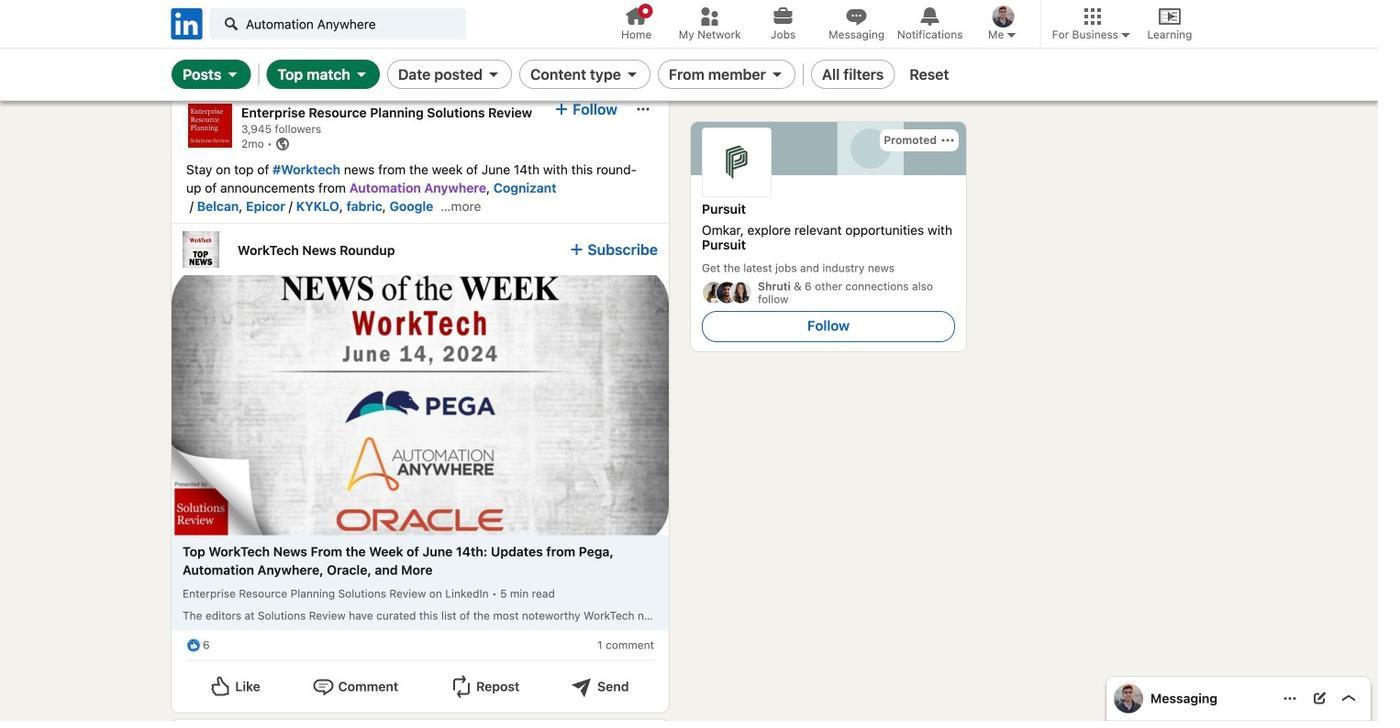 Task type: describe. For each thing, give the bounding box(es) containing it.
0 horizontal spatial like image
[[186, 638, 201, 653]]

for business image
[[1119, 28, 1134, 42]]

Search text field
[[209, 8, 466, 39]]

filter by: posts image
[[225, 67, 240, 82]]

0 vertical spatial like image
[[210, 47, 232, 69]]

like image
[[186, 9, 201, 24]]

date posted filter. clicking this button displays all date posted filter options. image
[[487, 67, 501, 82]]



Task type: locate. For each thing, give the bounding box(es) containing it.
0 vertical spatial omkar savant image
[[993, 6, 1015, 28]]

1 horizontal spatial omkar savant image
[[1114, 684, 1144, 714]]

omkar savant image
[[993, 6, 1015, 28], [1114, 684, 1144, 714]]

love image
[[197, 9, 212, 24]]

1 horizontal spatial like image
[[210, 47, 232, 69]]

list
[[172, 0, 669, 713]]

linkedin image
[[168, 5, 206, 43], [168, 5, 206, 43]]

from member filter. clicking this button displays all from member filter options. image
[[770, 67, 785, 82]]

small image
[[1004, 28, 1019, 42]]

worktech news roundup, graphic. image
[[183, 231, 219, 268]]

open article: top worktech news from the week of june 14th: updates from pega, automation anywhere, oracle, and more by enterprise resource planning solutions review • 5 min read image
[[172, 275, 669, 535]]

sort by filter. top match filter is currently applied. clicking this button displays all sort by filter options. image
[[354, 67, 369, 82]]

content type filter. clicking this button displays all content type filter options. image
[[625, 67, 640, 82]]

1 vertical spatial like image
[[186, 638, 201, 653]]

open control menu for post by enterprise resource planning solutions review image
[[636, 102, 651, 116]]

like image
[[210, 47, 232, 69], [186, 638, 201, 653]]

enterprise resource planning solutions review, graphic. image
[[188, 104, 232, 148]]

open messenger dropdown menu image
[[1283, 692, 1298, 706]]

0 horizontal spatial omkar savant image
[[993, 6, 1015, 28]]

1 vertical spatial omkar savant image
[[1114, 684, 1144, 714]]



Task type: vqa. For each thing, say whether or not it's contained in the screenshot.
love image
yes



